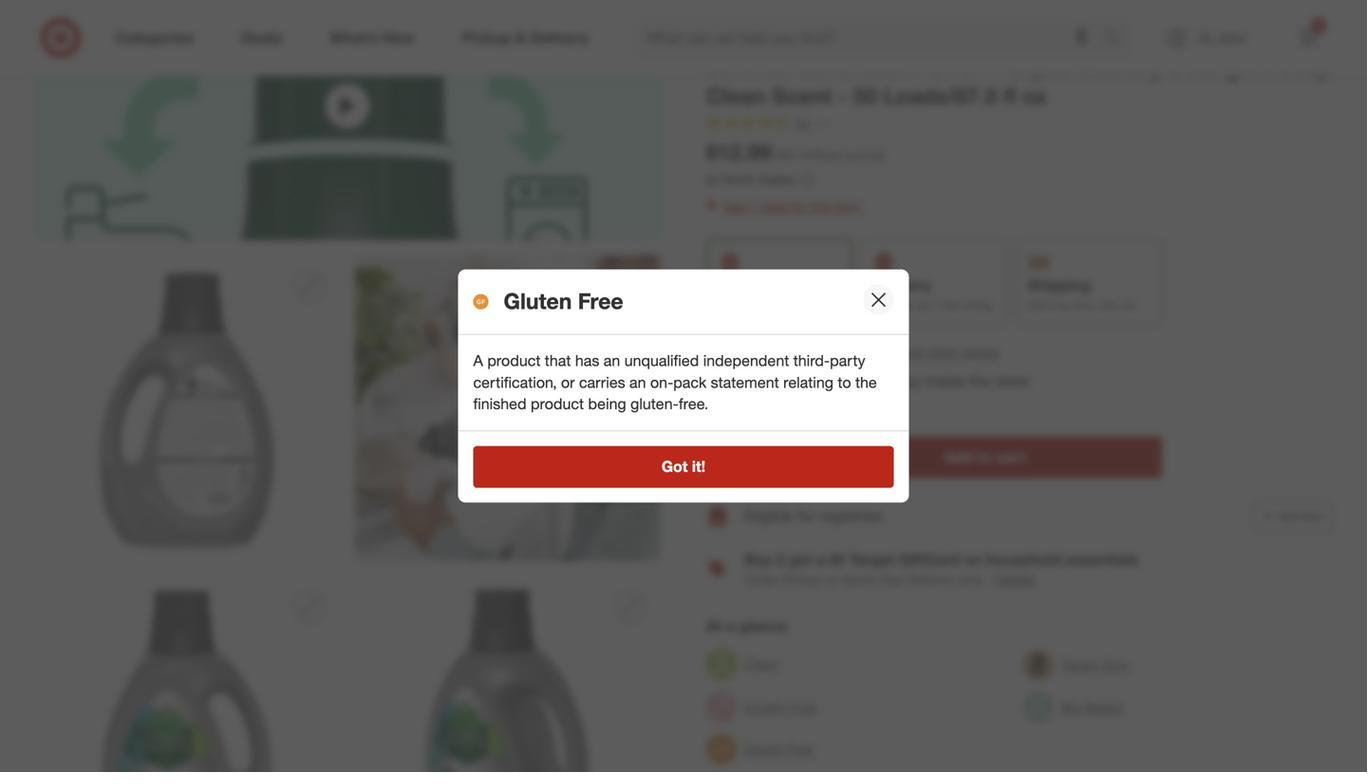 Task type: describe. For each thing, give the bounding box(es) containing it.
pickup
[[783, 571, 823, 588]]

detergent
[[1169, 56, 1273, 82]]

add item button
[[1253, 501, 1334, 531]]

see
[[724, 198, 747, 215]]

as
[[918, 298, 930, 312]]

scent
[[773, 83, 832, 109]]

ready within 2 hours for pickup inside the store only
[[707, 372, 1030, 412]]

shop all seventh generation seventh generation power + liquid laundry detergent soap clean scent - 50 loads/87.5 fl oz
[[707, 34, 1332, 109]]

third-
[[794, 352, 830, 370]]

2 inside ready within 2 hours for pickup inside the store only
[[798, 372, 807, 390]]

+
[[989, 56, 1002, 82]]

gluten free inside gluten free "button"
[[745, 741, 814, 758]]

laundry
[[1078, 56, 1163, 82]]

only
[[958, 571, 983, 588]]

get
[[789, 550, 812, 569]]

other
[[928, 344, 959, 360]]

2 vertical spatial for
[[798, 507, 816, 525]]

24
[[1124, 298, 1137, 312]]

1 vertical spatial an
[[630, 373, 646, 392]]

liquid
[[1008, 56, 1072, 82]]

north dallas button
[[783, 341, 873, 363]]

add for add to cart
[[944, 448, 973, 466]]

inside
[[926, 372, 966, 390]]

gluten inside dialog
[[504, 288, 572, 315]]

item inside button
[[1303, 509, 1325, 523]]

it
[[1050, 298, 1056, 312]]

independent
[[704, 352, 790, 370]]

54 link
[[707, 114, 830, 136]]

up
[[742, 342, 761, 361]]

eligible
[[745, 507, 794, 525]]

(
[[776, 147, 779, 163]]

free for cruelty free button
[[791, 699, 818, 716]]

check other stores button
[[885, 342, 1000, 363]]

delivery as soon as 11am today
[[874, 276, 994, 312]]

pick up at north dallas
[[707, 342, 873, 361]]

by
[[1059, 298, 1071, 312]]

within
[[754, 372, 794, 390]]

5 link
[[1288, 17, 1330, 59]]

power
[[917, 56, 983, 82]]

add to cart button
[[808, 436, 1163, 478]]

0 horizontal spatial dallas
[[759, 171, 795, 187]]

-
[[839, 83, 847, 109]]

1 vertical spatial at
[[765, 342, 779, 361]]

target inside target zero button
[[1062, 657, 1098, 673]]

clean inside shop all seventh generation seventh generation power + liquid laundry detergent soap clean scent - 50 loads/87.5 fl oz
[[707, 83, 766, 109]]

search
[[1095, 30, 1141, 49]]

buy 2 get a $5 target giftcard on household essentials order pickup or same day delivery only ∙ details
[[745, 550, 1139, 588]]

pickup
[[876, 372, 921, 390]]

it!
[[692, 458, 706, 476]]

target zero button
[[1024, 644, 1129, 686]]

or inside a product that has an unqualified independent third-party certification, or carries an on-pack statement relating to the finished product being gluten-free.
[[561, 373, 575, 392]]

cruelty free button
[[707, 687, 818, 729]]

a inside buy 2 get a $5 target giftcard on household essentials order pickup or same day delivery only ∙ details
[[817, 550, 825, 569]]

unqualified
[[625, 352, 699, 370]]

on-
[[651, 373, 674, 392]]

0 vertical spatial generation
[[811, 34, 877, 50]]

stores
[[963, 344, 999, 360]]

54
[[796, 115, 811, 132]]

cart
[[996, 448, 1026, 466]]

$5
[[830, 550, 846, 569]]

on
[[964, 550, 982, 569]]

0 vertical spatial an
[[604, 352, 620, 370]]

to inside a product that has an unqualified independent third-party certification, or carries an on-pack statement relating to the finished product being gluten-free.
[[838, 373, 852, 392]]

ready
[[707, 372, 750, 390]]

check other stores
[[886, 344, 999, 360]]

)
[[882, 147, 885, 163]]

clean button
[[707, 644, 779, 685]]

statement
[[711, 373, 780, 392]]

deal
[[762, 198, 787, 215]]

1 vertical spatial seventh
[[707, 56, 790, 82]]

gluten free inside gluten free dialog
[[504, 288, 624, 315]]

target inside buy 2 get a $5 target giftcard on household essentials order pickup or same day delivery only ∙ details
[[850, 550, 895, 569]]

see 1 deal for this item
[[724, 198, 861, 215]]

1
[[751, 198, 758, 215]]

essentials
[[1066, 550, 1139, 569]]

0 vertical spatial for
[[791, 198, 807, 215]]

eligible for registries
[[745, 507, 883, 525]]

1 vertical spatial dallas
[[829, 342, 873, 361]]

loads/87.5
[[884, 83, 998, 109]]

store
[[996, 372, 1030, 390]]

seventh generation power + liquid laundry detergent soap clean scent - 50 loads/87.5 fl oz, 5 of 7 image
[[34, 577, 340, 772]]

11am
[[933, 298, 962, 312]]

bio based button
[[1024, 687, 1124, 729]]

$12.99 ( $0.15 /fluid ounce )
[[707, 139, 885, 165]]

pack
[[674, 373, 707, 392]]

cruelty
[[745, 699, 788, 716]]

buy 2 get a $5 target giftcard on household essentials link
[[745, 550, 1139, 569]]

0 horizontal spatial at
[[707, 171, 718, 187]]

0 vertical spatial product
[[488, 352, 541, 370]]

sun,
[[1074, 298, 1097, 312]]

add to cart
[[944, 448, 1026, 466]]

gluten-
[[631, 395, 679, 414]]

same
[[842, 571, 877, 588]]

household
[[987, 550, 1062, 569]]

$0.15
[[779, 147, 812, 163]]

0 vertical spatial north
[[722, 171, 756, 187]]

got it! button
[[473, 446, 894, 488]]



Task type: locate. For each thing, give the bounding box(es) containing it.
0 vertical spatial item
[[835, 198, 861, 215]]

2 down third-
[[798, 372, 807, 390]]

2 vertical spatial free
[[788, 741, 814, 758]]

1 vertical spatial gluten free
[[745, 741, 814, 758]]

shipping
[[1028, 276, 1091, 295]]

target up same
[[850, 550, 895, 569]]

seventh
[[759, 34, 807, 50], [707, 56, 790, 82]]

What can we help you find? suggestions appear below search field
[[635, 17, 1108, 59]]

product up certification,
[[488, 352, 541, 370]]

only
[[707, 393, 738, 412]]

for
[[791, 198, 807, 215], [854, 372, 872, 390], [798, 507, 816, 525]]

gluten down cruelty free button
[[745, 741, 784, 758]]

all
[[742, 34, 755, 50]]

seventh down all
[[707, 56, 790, 82]]

clean
[[707, 83, 766, 109], [745, 656, 779, 673]]

or down $5
[[826, 571, 839, 588]]

oz
[[1023, 83, 1047, 109]]

gluten inside "button"
[[745, 741, 784, 758]]

clean inside clean button
[[745, 656, 779, 673]]

seventh generation power + liquid laundry detergent soap clean scent - 50 loads/87.5 fl oz, 4 of 7 image
[[355, 256, 661, 562]]

to inside button
[[977, 448, 992, 466]]

1 vertical spatial add
[[1279, 509, 1300, 523]]

1 vertical spatial 2
[[776, 550, 785, 569]]

to
[[838, 373, 852, 392], [977, 448, 992, 466]]

0 horizontal spatial gluten free
[[504, 288, 624, 315]]

0 vertical spatial gluten free
[[504, 288, 624, 315]]

product
[[488, 352, 541, 370], [531, 395, 584, 414]]

1 horizontal spatial dallas
[[829, 342, 873, 361]]

∙
[[987, 571, 990, 588]]

1 vertical spatial target
[[1062, 657, 1098, 673]]

fl
[[1004, 83, 1017, 109]]

1 horizontal spatial item
[[1303, 509, 1325, 523]]

for right eligible on the right bottom of page
[[798, 507, 816, 525]]

seventh generation power + liquid laundry detergent soap clean scent - 50 loads/87.5 fl oz, 6 of 7 image
[[355, 577, 661, 772]]

1 horizontal spatial to
[[977, 448, 992, 466]]

1 horizontal spatial the
[[970, 372, 992, 390]]

a product that has an unqualified independent third-party certification, or carries an on-pack statement relating to the finished product being gluten-free.
[[473, 352, 877, 414]]

free up has
[[578, 288, 624, 315]]

hours
[[811, 372, 849, 390]]

for down party
[[854, 372, 872, 390]]

1 vertical spatial item
[[1303, 509, 1325, 523]]

/fluid
[[812, 147, 841, 163]]

north down $12.99 at the top
[[722, 171, 756, 187]]

free inside "button"
[[788, 741, 814, 758]]

seventh generation power + liquid laundry detergent soap clean scent - 50 loads/87.5 fl oz, 2 of 7, play video image
[[34, 0, 661, 241]]

delivery down giftcard on the right bottom of the page
[[907, 571, 955, 588]]

gluten up that
[[504, 288, 572, 315]]

delivery inside delivery as soon as 11am today
[[874, 276, 932, 295]]

1 vertical spatial for
[[854, 372, 872, 390]]

target left zero
[[1062, 657, 1098, 673]]

for inside ready within 2 hours for pickup inside the store only
[[854, 372, 872, 390]]

based
[[1085, 699, 1124, 716]]

0 horizontal spatial gluten
[[504, 288, 572, 315]]

0 vertical spatial a
[[817, 550, 825, 569]]

shop
[[707, 34, 738, 50]]

dallas down (
[[759, 171, 795, 187]]

got it!
[[662, 458, 706, 476]]

item
[[835, 198, 861, 215], [1303, 509, 1325, 523]]

this
[[810, 198, 832, 215]]

got
[[662, 458, 688, 476]]

registries
[[820, 507, 883, 525]]

free inside dialog
[[578, 288, 624, 315]]

relating
[[784, 373, 834, 392]]

1 horizontal spatial gluten free
[[745, 741, 814, 758]]

the inside a product that has an unqualified independent third-party certification, or carries an on-pack statement relating to the finished product being gluten-free.
[[856, 373, 877, 392]]

check
[[886, 344, 924, 360]]

1 horizontal spatial gluten
[[745, 741, 784, 758]]

0 horizontal spatial 2
[[776, 550, 785, 569]]

gluten free up that
[[504, 288, 624, 315]]

a left $5
[[817, 550, 825, 569]]

gluten free
[[504, 288, 624, 315], [745, 741, 814, 758]]

carries
[[579, 373, 626, 392]]

50
[[853, 83, 878, 109]]

seventh right all
[[759, 34, 807, 50]]

at down $12.99 at the top
[[707, 171, 718, 187]]

seventh generation power + liquid laundry detergent soap clean scent - 50 loads/87.5 fl oz, 3 of 7 image
[[34, 256, 340, 562]]

$12.99
[[707, 139, 772, 165]]

1 vertical spatial clean
[[745, 656, 779, 673]]

1 horizontal spatial 2
[[798, 372, 807, 390]]

finished
[[473, 395, 527, 414]]

at a glance
[[707, 617, 788, 635]]

0 vertical spatial add
[[944, 448, 973, 466]]

or inside buy 2 get a $5 target giftcard on household essentials order pickup or same day delivery only ∙ details
[[826, 571, 839, 588]]

0 horizontal spatial item
[[835, 198, 861, 215]]

gluten
[[504, 288, 572, 315], [745, 741, 784, 758]]

0 vertical spatial seventh
[[759, 34, 807, 50]]

0 horizontal spatial a
[[726, 617, 735, 635]]

day
[[880, 571, 903, 588]]

0 horizontal spatial or
[[561, 373, 575, 392]]

an
[[604, 352, 620, 370], [630, 373, 646, 392]]

0 vertical spatial target
[[850, 550, 895, 569]]

has
[[575, 352, 600, 370]]

1 vertical spatial generation
[[796, 56, 911, 82]]

gluten free down cruelty free
[[745, 741, 814, 758]]

clean down glance at the right bottom of the page
[[745, 656, 779, 673]]

0 horizontal spatial target
[[850, 550, 895, 569]]

delivery up soon
[[874, 276, 932, 295]]

an up carries
[[604, 352, 620, 370]]

dallas up hours
[[829, 342, 873, 361]]

giftcard
[[899, 550, 960, 569]]

0 vertical spatial 2
[[798, 372, 807, 390]]

party
[[830, 352, 866, 370]]

2 inside buy 2 get a $5 target giftcard on household essentials order pickup or same day delivery only ∙ details
[[776, 550, 785, 569]]

0 horizontal spatial an
[[604, 352, 620, 370]]

glance
[[739, 617, 788, 635]]

1 vertical spatial or
[[826, 571, 839, 588]]

2 left get at the right bottom of page
[[776, 550, 785, 569]]

1 vertical spatial free
[[791, 699, 818, 716]]

0 vertical spatial gluten
[[504, 288, 572, 315]]

a
[[473, 352, 483, 370]]

1 vertical spatial product
[[531, 395, 584, 414]]

1 horizontal spatial an
[[630, 373, 646, 392]]

0 horizontal spatial add
[[944, 448, 973, 466]]

0 vertical spatial clean
[[707, 83, 766, 109]]

soon
[[890, 298, 915, 312]]

free for gluten free "button"
[[788, 741, 814, 758]]

pick
[[707, 342, 738, 361]]

buy
[[745, 550, 772, 569]]

at north dallas
[[707, 171, 795, 187]]

1 vertical spatial to
[[977, 448, 992, 466]]

to down party
[[838, 373, 852, 392]]

shipping get it by sun, dec 24
[[1028, 276, 1137, 312]]

bio based
[[1062, 699, 1124, 716]]

free.
[[679, 395, 709, 414]]

1 horizontal spatial a
[[817, 550, 825, 569]]

free right cruelty
[[791, 699, 818, 716]]

product down that
[[531, 395, 584, 414]]

the down party
[[856, 373, 877, 392]]

order
[[745, 571, 779, 588]]

free inside button
[[791, 699, 818, 716]]

a right at
[[726, 617, 735, 635]]

search button
[[1095, 17, 1141, 63]]

at right up
[[765, 342, 779, 361]]

0 horizontal spatial the
[[856, 373, 877, 392]]

delivery inside buy 2 get a $5 target giftcard on household essentials order pickup or same day delivery only ∙ details
[[907, 571, 955, 588]]

get
[[1028, 298, 1047, 312]]

or down that
[[561, 373, 575, 392]]

the inside ready within 2 hours for pickup inside the store only
[[970, 372, 992, 390]]

north up "relating"
[[783, 342, 824, 361]]

the down stores
[[970, 372, 992, 390]]

5
[[1317, 19, 1322, 31]]

0 vertical spatial delivery
[[874, 276, 932, 295]]

for left the this
[[791, 198, 807, 215]]

1 horizontal spatial north
[[783, 342, 824, 361]]

0 vertical spatial to
[[838, 373, 852, 392]]

1 horizontal spatial or
[[826, 571, 839, 588]]

add for add item
[[1279, 509, 1300, 523]]

1 vertical spatial north
[[783, 342, 824, 361]]

cruelty free
[[745, 699, 818, 716]]

0 horizontal spatial to
[[838, 373, 852, 392]]

soap
[[1279, 56, 1332, 82]]

1 vertical spatial a
[[726, 617, 735, 635]]

that
[[545, 352, 571, 370]]

add item
[[1279, 509, 1325, 523]]

0 vertical spatial at
[[707, 171, 718, 187]]

0 vertical spatial free
[[578, 288, 624, 315]]

clean up 54 link
[[707, 83, 766, 109]]

0 vertical spatial or
[[561, 373, 575, 392]]

1 horizontal spatial target
[[1062, 657, 1098, 673]]

1 horizontal spatial at
[[765, 342, 779, 361]]

1 vertical spatial gluten
[[745, 741, 784, 758]]

bio
[[1062, 699, 1082, 716]]

generation
[[811, 34, 877, 50], [796, 56, 911, 82]]

details
[[995, 571, 1036, 588]]

see 1 deal for this item link
[[707, 193, 1334, 220]]

1 vertical spatial delivery
[[907, 571, 955, 588]]

at
[[707, 617, 722, 635]]

1 horizontal spatial add
[[1279, 509, 1300, 523]]

0 horizontal spatial north
[[722, 171, 756, 187]]

dec
[[1100, 298, 1121, 312]]

today
[[965, 298, 994, 312]]

free down cruelty free
[[788, 741, 814, 758]]

0 vertical spatial dallas
[[759, 171, 795, 187]]

zero
[[1102, 657, 1129, 673]]

to left cart
[[977, 448, 992, 466]]

an left the on- in the left of the page
[[630, 373, 646, 392]]

gluten free dialog
[[458, 269, 909, 503]]



Task type: vqa. For each thing, say whether or not it's contained in the screenshot.
the bottom Generation
yes



